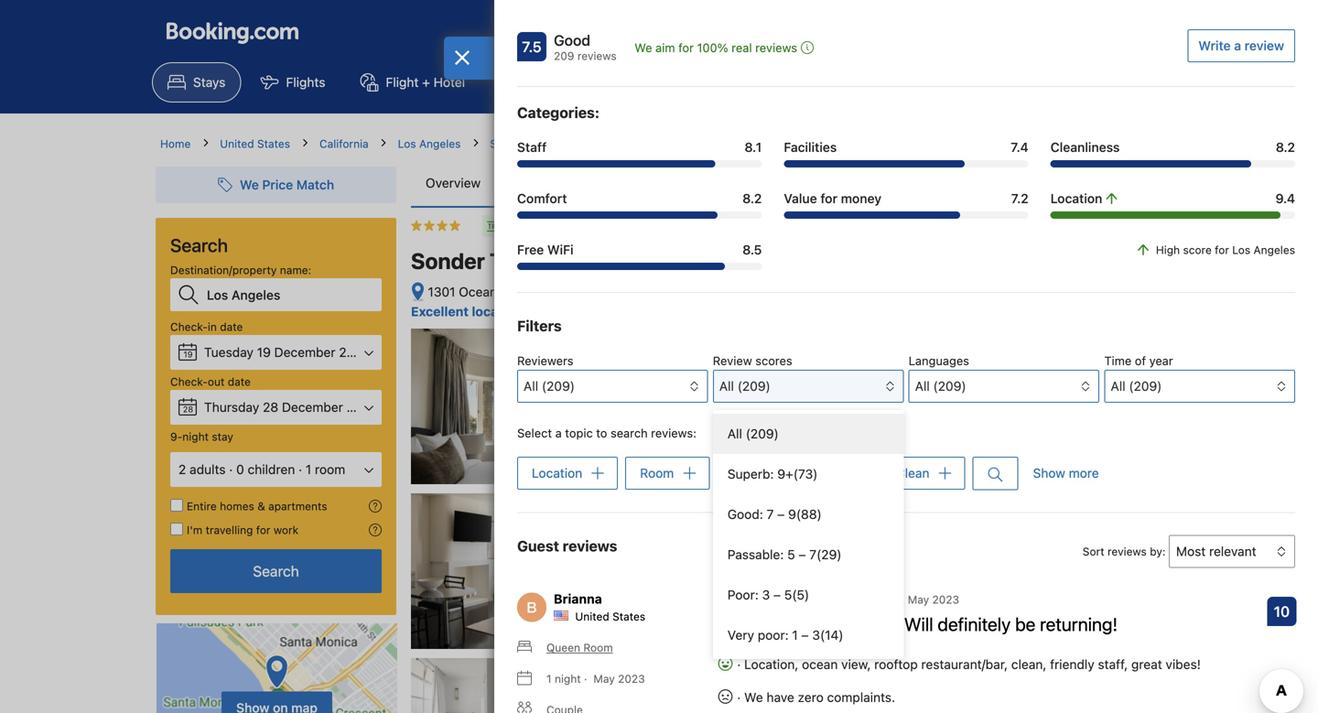 Task type: locate. For each thing, give the bounding box(es) containing it.
1 vertical spatial 1
[[547, 672, 552, 685]]

0 vertical spatial a
[[1235, 38, 1242, 53]]

attractions
[[755, 75, 820, 90]]

0 vertical spatial check-
[[170, 321, 208, 333]]

7.5 left the year
[[1120, 356, 1140, 373]]

all for review scores
[[720, 379, 734, 394]]

a for review
[[1235, 38, 1242, 53]]

1 horizontal spatial room
[[640, 466, 674, 481]]

complaints.
[[827, 690, 896, 705]]

staff
[[517, 140, 547, 155]]

categories:
[[517, 104, 600, 121]]

0 horizontal spatial 7
[[767, 507, 774, 522]]

rules
[[736, 175, 765, 190]]

reviews up brianna
[[563, 537, 618, 555]]

in
[[208, 321, 217, 333]]

7 left 9
[[767, 507, 774, 522]]

free for free taxi available
[[505, 219, 528, 232]]

all (209) button for languages
[[909, 370, 1100, 403]]

overview
[[426, 175, 481, 190]]

search up destination/property
[[170, 234, 228, 256]]

check- up tuesday
[[170, 321, 208, 333]]

check-out date
[[170, 375, 251, 388]]

view,
[[842, 657, 871, 672]]

may right 22
[[908, 593, 930, 606]]

good: 7 – 9 (88)
[[728, 507, 822, 522]]

angeles
[[419, 137, 461, 150], [758, 137, 800, 150], [1254, 244, 1296, 256]]

0 horizontal spatial all (209) button
[[909, 370, 1100, 403]]

check- for in
[[170, 321, 208, 333]]

excellent
[[411, 304, 469, 319]]

santa up show
[[551, 284, 585, 299]]

states up queen room
[[613, 610, 646, 623]]

1 horizontal spatial 7
[[810, 547, 817, 562]]

7.4
[[1011, 140, 1029, 155]]

1 horizontal spatial 19
[[257, 345, 271, 360]]

(29)
[[817, 547, 842, 562]]

for left work
[[256, 524, 271, 537]]

9+
[[778, 467, 794, 482]]

great!!!
[[843, 613, 900, 635]]

9.4
[[1276, 191, 1296, 206]]

1 horizontal spatial a
[[1235, 38, 1242, 53]]

rentals
[[550, 75, 590, 90]]

free left taxi
[[505, 219, 528, 232]]

2 all (209) button from the left
[[1105, 370, 1296, 403]]

0 vertical spatial 5
[[788, 547, 795, 562]]

1 vertical spatial room
[[584, 641, 613, 654]]

location for 9.4
[[1051, 191, 1103, 206]]

2023 for reviewed: 22 may 2023
[[933, 593, 960, 606]]

0 vertical spatial santa
[[490, 137, 520, 150]]

1 vertical spatial check-
[[170, 375, 208, 388]]

guest inside guest reviews (209) link
[[902, 175, 937, 190]]

booking.com image
[[167, 22, 299, 44]]

los right (hotel),
[[737, 137, 755, 150]]

reviewed:
[[836, 593, 889, 606]]

date for check-in date
[[220, 321, 243, 333]]

1 check- from the top
[[170, 321, 208, 333]]

good 209 reviews
[[554, 32, 617, 62], [1045, 349, 1108, 380]]

3 up ocean
[[813, 628, 820, 643]]

queen room
[[547, 641, 613, 654]]

for inside search section
[[256, 524, 271, 537]]

flight + hotel link
[[345, 62, 481, 103]]

0 horizontal spatial &
[[258, 500, 265, 513]]

5 right passable:
[[788, 547, 795, 562]]

1 vertical spatial 209
[[1045, 367, 1066, 380]]

filter reviews region
[[517, 315, 1296, 659]]

night left stay
[[183, 430, 209, 443]]

1 vertical spatial a
[[556, 426, 562, 440]]

good:
[[728, 507, 764, 522]]

united states down flights link
[[220, 137, 290, 150]]

search inside button
[[253, 563, 299, 580]]

beacon down available
[[534, 248, 611, 274]]

night inside search section
[[183, 430, 209, 443]]

· down queen room
[[584, 672, 588, 685]]

0 horizontal spatial guest
[[517, 537, 559, 555]]

search section
[[148, 152, 404, 713]]

check- for out
[[170, 375, 208, 388]]

good up rentals
[[554, 32, 591, 49]]

all (209) down time of year
[[1111, 379, 1162, 394]]

209 left time
[[1045, 367, 1066, 380]]

ocean
[[802, 657, 838, 672]]

the up staff 8.1 meter
[[630, 137, 650, 150]]

location down topic
[[532, 466, 583, 481]]

the up avenue,
[[490, 248, 529, 274]]

good 209 reviews for the bottommost the rated good element
[[1045, 349, 1108, 380]]

a left topic
[[556, 426, 562, 440]]

a inside button
[[1235, 38, 1242, 53]]

2 vertical spatial ·
[[737, 690, 741, 705]]

name:
[[280, 264, 312, 277]]

the up value
[[794, 175, 817, 190]]

19 right tuesday
[[257, 345, 271, 360]]

staff,
[[1098, 657, 1128, 672]]

0 horizontal spatial may
[[594, 672, 615, 685]]

overview link
[[411, 159, 496, 207]]

(usa)
[[803, 137, 834, 150]]

0 horizontal spatial all (209) button
[[517, 370, 708, 403]]

all (209) down the "reviewers"
[[524, 379, 575, 394]]

i'm travelling for work
[[187, 524, 299, 537]]

1 horizontal spatial the
[[630, 137, 650, 150]]

night down queen room link
[[555, 672, 581, 685]]

angeles up "overview"
[[419, 137, 461, 150]]

all (209) button down languages in the right of the page
[[909, 370, 1100, 403]]

0 vertical spatial may
[[908, 593, 930, 606]]

0 vertical spatial we
[[635, 41, 652, 54]]

1 horizontal spatial we
[[745, 690, 763, 705]]

united states
[[220, 137, 290, 150], [575, 610, 646, 623]]

show more
[[1033, 466, 1100, 481]]

1 horizontal spatial 7.5
[[1120, 356, 1140, 373]]

guest down facilities 7.4 meter
[[902, 175, 937, 190]]

(209) down review scores
[[738, 379, 771, 394]]

united
[[220, 137, 254, 150], [762, 284, 801, 299], [1007, 513, 1041, 526], [575, 610, 610, 623]]

angeles down 9.4
[[1254, 244, 1296, 256]]

good 209 reviews left of
[[1045, 349, 1108, 380]]

0 horizontal spatial sonder
[[411, 248, 485, 274]]

1 horizontal spatial angeles
[[758, 137, 800, 150]]

beacon for sonder the beacon (hotel), los angeles (usa) deals
[[653, 137, 691, 150]]

we left have
[[745, 690, 763, 705]]

all down the "reviewers"
[[524, 379, 539, 394]]

1 vertical spatial free
[[517, 242, 544, 257]]

good left of
[[1071, 349, 1108, 367]]

info
[[510, 175, 533, 190]]

all (209) for languages
[[915, 379, 967, 394]]

1 horizontal spatial sonder
[[590, 137, 627, 150]]

0 vertical spatial the
[[630, 137, 650, 150]]

all for reviewers
[[524, 379, 539, 394]]

money
[[841, 191, 882, 206]]

prices
[[548, 175, 585, 190]]

0 vertical spatial room
[[640, 466, 674, 481]]

2 horizontal spatial angeles
[[1254, 244, 1296, 256]]

december down tuesday 19 december 2023
[[282, 400, 343, 415]]

comfort
[[517, 191, 567, 206]]

1 vertical spatial date
[[228, 375, 251, 388]]

2 vertical spatial the
[[490, 248, 529, 274]]

a for topic
[[556, 426, 562, 440]]

0 vertical spatial states
[[257, 137, 290, 150]]

all up "pool"
[[728, 426, 743, 441]]

santa monica
[[490, 137, 560, 150]]

8.2 for comfort
[[743, 191, 762, 206]]

reviewers'
[[733, 593, 793, 606]]

1 vertical spatial states
[[804, 284, 842, 299]]

0 horizontal spatial 7.5
[[522, 38, 542, 55]]

1 all (209) button from the left
[[517, 370, 708, 403]]

great
[[1132, 657, 1163, 672]]

1 vertical spatial scored 7.5 element
[[1115, 350, 1145, 379]]

the fine print
[[794, 175, 873, 190]]

for right score
[[1215, 244, 1230, 256]]

sonder up 1301
[[411, 248, 485, 274]]

date for check-out date
[[228, 375, 251, 388]]

check- down tuesday
[[170, 375, 208, 388]]

1 horizontal spatial all (209) button
[[1105, 370, 1296, 403]]

1 vertical spatial 7.5
[[1120, 356, 1140, 373]]

out
[[208, 375, 225, 388]]

december up 'thursday 28 december 2023'
[[274, 345, 336, 360]]

(209) up superb: 9+ (73)
[[746, 426, 779, 441]]

angeles left (usa) on the right
[[758, 137, 800, 150]]

(209) for reviewers
[[542, 379, 575, 394]]

0 horizontal spatial 8.2
[[743, 191, 762, 206]]

1 vertical spatial location
[[532, 466, 583, 481]]

0 vertical spatial location
[[1051, 191, 1103, 206]]

28
[[263, 400, 279, 415], [183, 405, 193, 414]]

0 horizontal spatial we
[[635, 41, 652, 54]]

8.2
[[1276, 140, 1296, 155], [743, 191, 762, 206]]

2 check- from the top
[[170, 375, 208, 388]]

1 horizontal spatial santa
[[551, 284, 585, 299]]

all (209) button down "scores" at the right of the page
[[713, 370, 904, 403]]

scored 7.5 element left the year
[[1115, 350, 1145, 379]]

10
[[1274, 603, 1290, 620]]

1 vertical spatial 8.2
[[743, 191, 762, 206]]

date right out
[[228, 375, 251, 388]]

(209)
[[989, 175, 1022, 190], [542, 379, 575, 394], [738, 379, 771, 394], [934, 379, 967, 394], [1129, 379, 1162, 394], [746, 426, 779, 441]]

2 vertical spatial states
[[613, 610, 646, 623]]

0 vertical spatial 1
[[792, 628, 798, 643]]

scored 7.5 element for the bottommost the rated good element
[[1115, 350, 1145, 379]]

united right 90401,
[[762, 284, 801, 299]]

reviews inside button
[[756, 41, 798, 54]]

states inside 1301 ocean avenue, santa monica, los angeles, 90401, united states – excellent location - show map
[[804, 284, 842, 299]]

night for 9-
[[183, 430, 209, 443]]

1 down queen at the bottom left of page
[[547, 672, 552, 685]]

all (209) button up select a topic to search reviews:
[[517, 370, 708, 403]]

1 horizontal spatial scored 7.5 element
[[1115, 350, 1145, 379]]

28 right thursday
[[263, 400, 279, 415]]

we left aim
[[635, 41, 652, 54]]

1 horizontal spatial night
[[555, 672, 581, 685]]

209 for the bottommost the rated good element
[[1045, 367, 1066, 380]]

los
[[398, 137, 416, 150], [737, 137, 755, 150], [1233, 244, 1251, 256], [638, 284, 659, 299]]

2 all (209) button from the left
[[713, 370, 904, 403]]

all down languages in the right of the page
[[915, 379, 930, 394]]

sonder for sonder the beacon (hotel), los angeles (usa) deals
[[590, 137, 627, 150]]

1 vertical spatial guest
[[517, 537, 559, 555]]

i'm
[[187, 524, 203, 537]]

0 horizontal spatial beacon
[[534, 248, 611, 274]]

free taxi available
[[505, 219, 598, 232]]

house
[[695, 175, 732, 190]]

all down the review
[[720, 379, 734, 394]]

los down free wifi 8.5 meter
[[638, 284, 659, 299]]

1 right poor:
[[792, 628, 798, 643]]

all (209) button
[[909, 370, 1100, 403], [1105, 370, 1296, 403]]

guest for guest reviews
[[517, 537, 559, 555]]

7.5
[[522, 38, 542, 55], [1120, 356, 1140, 373]]

1 horizontal spatial 8.2
[[1276, 140, 1296, 155]]

scored 7.5 element up car
[[517, 32, 547, 61]]

0 vertical spatial ·
[[737, 657, 741, 672]]

(209) down of
[[1129, 379, 1162, 394]]

aim
[[656, 41, 675, 54]]

1 vertical spatial &
[[258, 500, 265, 513]]

all (209) up "pool"
[[728, 426, 779, 441]]

fine
[[820, 175, 842, 190]]

1 vertical spatial we
[[745, 690, 763, 705]]

1 vertical spatial rated good element
[[932, 347, 1108, 369]]

states inside united states link
[[257, 137, 290, 150]]

1 vertical spatial beacon
[[534, 248, 611, 274]]

0 horizontal spatial santa
[[490, 137, 520, 150]]

zero
[[798, 690, 824, 705]]

united inside 1301 ocean avenue, santa monica, los angeles, 90401, united states – excellent location - show map
[[762, 284, 801, 299]]

for for we aim for 100% real reviews
[[679, 41, 694, 54]]

1 horizontal spatial search
[[253, 563, 299, 580]]

scored 7.5 element
[[517, 32, 547, 61], [1115, 350, 1145, 379]]

2 horizontal spatial the
[[794, 175, 817, 190]]

· left have
[[737, 690, 741, 705]]

0 vertical spatial united states
[[220, 137, 290, 150]]

reviews right real
[[756, 41, 798, 54]]

ocean
[[459, 284, 497, 299]]

stays
[[193, 75, 226, 90]]

for for high score for los angeles
[[1215, 244, 1230, 256]]

free down taxi
[[517, 242, 544, 257]]

0 horizontal spatial room
[[584, 641, 613, 654]]

a right the write
[[1235, 38, 1242, 53]]

1 all (209) button from the left
[[909, 370, 1100, 403]]

0 vertical spatial good
[[554, 32, 591, 49]]

show
[[1033, 466, 1066, 481]]

excellent location - show map button
[[411, 304, 599, 319]]

1301 ocean avenue, santa monica, los angeles, 90401, united states – excellent location - show map
[[411, 284, 853, 319]]

destination/property
[[170, 264, 277, 277]]

(209) for review scores
[[738, 379, 771, 394]]

1 horizontal spatial good 209 reviews
[[1045, 349, 1108, 380]]

car rentals
[[526, 75, 590, 90]]

room up 1 night · may 2023
[[584, 641, 613, 654]]

all (209) button for time of year
[[1105, 370, 1296, 403]]

location down the cleanliness on the right top
[[1051, 191, 1103, 206]]

0 vertical spatial 8.2
[[1276, 140, 1296, 155]]

house rules link
[[680, 159, 780, 207]]

states
[[257, 137, 290, 150], [804, 284, 842, 299], [613, 610, 646, 623]]

7 down (88)
[[810, 547, 817, 562]]

28 up 9-night stay
[[183, 405, 193, 414]]

· down very
[[737, 657, 741, 672]]

0 vertical spatial 209
[[554, 49, 575, 62]]

0 horizontal spatial the
[[490, 248, 529, 274]]

for inside button
[[679, 41, 694, 54]]

1 vertical spatial the
[[794, 175, 817, 190]]

8.2 up 9.4
[[1276, 140, 1296, 155]]

– for (88)
[[778, 507, 785, 522]]

travelling
[[206, 524, 253, 537]]

1 vertical spatial good
[[1071, 349, 1108, 367]]

1 vertical spatial december
[[282, 400, 343, 415]]

united down brianna
[[575, 610, 610, 623]]

date
[[220, 321, 243, 333], [228, 375, 251, 388]]

100%
[[697, 41, 729, 54]]

reviews down facilities 7.4 meter
[[941, 175, 986, 190]]

the fine print link
[[780, 159, 888, 207]]

0 horizontal spatial 209
[[554, 49, 575, 62]]

review
[[713, 354, 752, 368]]

0 horizontal spatial 28
[[183, 405, 193, 414]]

8.2 down rules
[[743, 191, 762, 206]]

209 up rentals
[[554, 49, 575, 62]]

info & prices
[[510, 175, 585, 190]]

(209) down languages in the right of the page
[[934, 379, 967, 394]]

1 horizontal spatial 3
[[813, 628, 820, 643]]

all (209) button
[[517, 370, 708, 403], [713, 370, 904, 403]]

for right aim
[[679, 41, 694, 54]]

2023 for thursday 28 december 2023
[[347, 400, 378, 415]]

1 vertical spatial sonder
[[411, 248, 485, 274]]

time
[[1105, 354, 1132, 368]]

search down work
[[253, 563, 299, 580]]

all (209) down review scores
[[720, 379, 771, 394]]

entire homes & apartments
[[187, 500, 327, 513]]

rated good element
[[554, 29, 617, 51], [932, 347, 1108, 369]]

0 horizontal spatial a
[[556, 426, 562, 440]]

sonder up staff 8.1 meter
[[590, 137, 627, 150]]

location for room
[[532, 466, 583, 481]]

the
[[630, 137, 650, 150], [794, 175, 817, 190], [490, 248, 529, 274]]

– inside 1301 ocean avenue, santa monica, los angeles, 90401, united states – excellent location - show map
[[846, 284, 853, 299]]

19 down check-in date
[[183, 350, 193, 359]]

8.2 for cleanliness
[[1276, 140, 1296, 155]]

states right 90401,
[[804, 284, 842, 299]]

all (209) for review scores
[[720, 379, 771, 394]]

real
[[732, 41, 752, 54]]

reviews:
[[651, 426, 697, 440]]

1 horizontal spatial &
[[536, 175, 545, 190]]

0 horizontal spatial 3
[[762, 587, 770, 603]]

good for the bottommost the rated good element
[[1071, 349, 1108, 367]]

1 horizontal spatial beacon
[[653, 137, 691, 150]]

sonder the beacon
[[411, 248, 611, 274]]

1 horizontal spatial location
[[1051, 191, 1103, 206]]

5 left choice
[[785, 587, 792, 603]]

7.5 up car
[[522, 38, 542, 55]]

0 vertical spatial night
[[183, 430, 209, 443]]

3 right poor:
[[762, 587, 770, 603]]

(209) down the "reviewers"
[[542, 379, 575, 394]]

we inside button
[[635, 41, 652, 54]]

1 horizontal spatial good
[[1071, 349, 1108, 367]]

1 horizontal spatial 209
[[1045, 367, 1066, 380]]

& right "homes"
[[258, 500, 265, 513]]

1 vertical spatial good 209 reviews
[[1045, 349, 1108, 380]]

united left kingdom
[[1007, 513, 1041, 526]]

all down time
[[1111, 379, 1126, 394]]

1 horizontal spatial all (209) button
[[713, 370, 904, 403]]

7.2
[[1012, 191, 1029, 206]]

santa left monica
[[490, 137, 520, 150]]

flight
[[386, 75, 419, 90]]

california link
[[320, 136, 369, 152]]

car
[[526, 75, 546, 90]]

house rules
[[695, 175, 765, 190]]

0 vertical spatial beacon
[[653, 137, 691, 150]]

1 horizontal spatial rated good element
[[932, 347, 1108, 369]]

1 vertical spatial search
[[253, 563, 299, 580]]

0 horizontal spatial good
[[554, 32, 591, 49]]

&
[[536, 175, 545, 190], [258, 500, 265, 513]]

room down reviews:
[[640, 466, 674, 481]]

united states down brianna
[[575, 610, 646, 623]]

good 209 reviews up rentals
[[554, 32, 617, 62]]

0 vertical spatial 7.5
[[522, 38, 542, 55]]

beacon up staff 8.1 meter
[[653, 137, 691, 150]]



Task type: describe. For each thing, give the bounding box(es) containing it.
score
[[1184, 244, 1212, 256]]

superb:
[[728, 467, 774, 482]]

– for (29)
[[799, 547, 806, 562]]

(14)
[[820, 628, 844, 643]]

december for 19
[[274, 345, 336, 360]]

for for i'm travelling for work
[[256, 524, 271, 537]]

for down fine
[[821, 191, 838, 206]]

7.5 for the left the rated good element
[[522, 38, 542, 55]]

thursday
[[204, 400, 259, 415]]

all (209) button for review scores
[[713, 370, 904, 403]]

comfort 8.2 meter
[[517, 212, 762, 219]]

8.1
[[745, 140, 762, 155]]

high score for los angeles
[[1156, 244, 1296, 256]]

all (209) button for reviewers
[[517, 370, 708, 403]]

click to open map view image
[[411, 282, 425, 303]]

santa inside 1301 ocean avenue, santa monica, los angeles, 90401, united states – excellent location - show map
[[551, 284, 585, 299]]

scores
[[756, 354, 793, 368]]

scored 10 element
[[1268, 597, 1297, 626]]

friendly
[[1050, 657, 1095, 672]]

night for 1
[[555, 672, 581, 685]]

kingdom
[[1044, 513, 1090, 526]]

we aim for 100% real reviews
[[635, 41, 798, 54]]

· we have zero complaints.
[[734, 690, 896, 705]]

sonder for sonder the beacon
[[411, 248, 485, 274]]

more
[[1069, 466, 1100, 481]]

clean,
[[1012, 657, 1047, 672]]

los right score
[[1233, 244, 1251, 256]]

deals
[[837, 137, 864, 150]]

select
[[517, 426, 552, 440]]

0 vertical spatial 7
[[767, 507, 774, 522]]

reviews up rentals
[[578, 49, 617, 62]]

0 horizontal spatial search
[[170, 234, 228, 256]]

free for free wifi
[[517, 242, 544, 257]]

0 horizontal spatial rated good element
[[554, 29, 617, 51]]

all for languages
[[915, 379, 930, 394]]

room inside queen room link
[[584, 641, 613, 654]]

apartments
[[268, 500, 327, 513]]

los inside 1301 ocean avenue, santa monica, los angeles, 90401, united states – excellent location - show map
[[638, 284, 659, 299]]

entire
[[187, 500, 217, 513]]

bed
[[815, 466, 839, 481]]

search button
[[170, 549, 382, 593]]

location
[[472, 304, 523, 319]]

22
[[892, 593, 905, 606]]

select a topic to search reviews:
[[517, 426, 697, 440]]

(209) for time of year
[[1129, 379, 1162, 394]]

close image
[[454, 50, 471, 65]]

location,
[[745, 657, 799, 672]]

guest for guest reviews (209)
[[902, 175, 937, 190]]

time of year
[[1105, 354, 1174, 368]]

wifi
[[548, 242, 574, 257]]

los up overview "link"
[[398, 137, 416, 150]]

1301
[[428, 284, 456, 299]]

destination/property name:
[[170, 264, 312, 277]]

reviews left of
[[1069, 367, 1108, 380]]

(5)
[[792, 587, 810, 603]]

flight + hotel
[[386, 75, 465, 90]]

(209) up 7.2
[[989, 175, 1022, 190]]

the for sonder the beacon (hotel), los angeles (usa) deals
[[630, 137, 650, 150]]

1 horizontal spatial may
[[908, 593, 930, 606]]

available
[[553, 219, 598, 232]]

location 9.4 meter
[[1051, 212, 1296, 219]]

poor:
[[728, 587, 759, 603]]

7.5 for the bottommost the rated good element
[[1120, 356, 1140, 373]]

0 horizontal spatial 19
[[183, 350, 193, 359]]

december for 28
[[282, 400, 343, 415]]

value for money 7.2 meter
[[784, 212, 1029, 219]]

avenue,
[[501, 284, 548, 299]]

sort reviews by:
[[1083, 545, 1166, 558]]

superb: 9+ (73)
[[728, 467, 818, 482]]

(88)
[[796, 507, 822, 522]]

definitely
[[938, 613, 1011, 635]]

everything was great!!! will definitely be returning!
[[717, 613, 1118, 635]]

1 vertical spatial 7
[[810, 547, 817, 562]]

airport taxis
[[881, 75, 953, 90]]

1 horizontal spatial states
[[613, 610, 646, 623]]

0 horizontal spatial united states
[[220, 137, 290, 150]]

(hotel),
[[694, 137, 734, 150]]

write
[[1199, 38, 1231, 53]]

airport
[[881, 75, 922, 90]]

0 vertical spatial 3
[[762, 587, 770, 603]]

info & prices link
[[496, 159, 599, 207]]

free wifi 8.5 meter
[[517, 263, 762, 270]]

returning!
[[1040, 613, 1118, 635]]

value for money
[[784, 191, 882, 206]]

1 horizontal spatial 28
[[263, 400, 279, 415]]

thursday 28 december 2023
[[204, 400, 378, 415]]

cleanliness
[[1051, 140, 1120, 155]]

1 inside filter reviews region
[[792, 628, 798, 643]]

reviews left 'by:'
[[1108, 545, 1147, 558]]

passable:
[[728, 547, 784, 562]]

search
[[611, 426, 648, 440]]

scored 9.4 element
[[1115, 556, 1145, 585]]

flights
[[286, 75, 325, 90]]

-
[[526, 304, 532, 319]]

we aim for 100% real reviews button
[[635, 38, 814, 57]]

home link
[[160, 136, 191, 152]]

+
[[422, 75, 430, 90]]

beacon for sonder the beacon
[[534, 248, 611, 274]]

print
[[846, 175, 873, 190]]

facilities 7.4 meter
[[784, 160, 1029, 168]]

(209) for languages
[[934, 379, 967, 394]]

brianna
[[554, 591, 602, 606]]

poor:
[[758, 628, 789, 643]]

united right home link
[[220, 137, 254, 150]]

– for (5)
[[774, 587, 781, 603]]

209 for the left the rated good element
[[554, 49, 575, 62]]

review
[[1245, 38, 1285, 53]]

review categories element
[[517, 102, 600, 124]]

0 vertical spatial &
[[536, 175, 545, 190]]

previous image
[[919, 437, 930, 448]]

· for · location, ocean view, rooftop restaurant/bar, clean, friendly staff, great vibes!
[[737, 657, 741, 672]]

filters
[[517, 317, 562, 335]]

all (209) for reviewers
[[524, 379, 575, 394]]

airport taxis link
[[840, 62, 968, 103]]

flights link
[[245, 62, 341, 103]]

monica,
[[588, 284, 635, 299]]

hotel
[[434, 75, 465, 90]]

1 night · may 2023
[[547, 672, 645, 685]]

review scores
[[713, 354, 793, 368]]

good for the left the rated good element
[[554, 32, 591, 49]]

scored 7.5 element for the left the rated good element
[[517, 32, 547, 61]]

· location, ocean view, rooftop restaurant/bar, clean, friendly staff, great vibes!
[[734, 657, 1201, 672]]

passable: 5 – 7 (29)
[[728, 547, 842, 562]]

9
[[788, 507, 796, 522]]

& inside search section
[[258, 500, 265, 513]]

· for · we have zero complaints.
[[737, 690, 741, 705]]

reviewed: 22 may 2023
[[836, 593, 960, 606]]

be
[[1016, 613, 1036, 635]]

2023 for tuesday 19 december 2023
[[339, 345, 370, 360]]

all for time of year
[[1111, 379, 1126, 394]]

the for sonder the beacon
[[490, 248, 529, 274]]

0 horizontal spatial angeles
[[419, 137, 461, 150]]

all (209) for time of year
[[1111, 379, 1162, 394]]

cruises link
[[609, 62, 711, 103]]

1 vertical spatial ·
[[584, 672, 588, 685]]

taxi
[[531, 219, 550, 232]]

1 vertical spatial 3
[[813, 628, 820, 643]]

staff 8.1 meter
[[517, 160, 762, 168]]

languages
[[909, 354, 970, 368]]

cleanliness 8.2 meter
[[1051, 160, 1296, 168]]

90401,
[[717, 284, 759, 299]]

value
[[784, 191, 818, 206]]

good 209 reviews for the left the rated good element
[[554, 32, 617, 62]]

1 vertical spatial united states
[[575, 610, 646, 623]]

1 vertical spatial 5
[[785, 587, 792, 603]]

queen room link
[[517, 639, 613, 656]]

everything
[[717, 613, 803, 635]]



Task type: vqa. For each thing, say whether or not it's contained in the screenshot.


